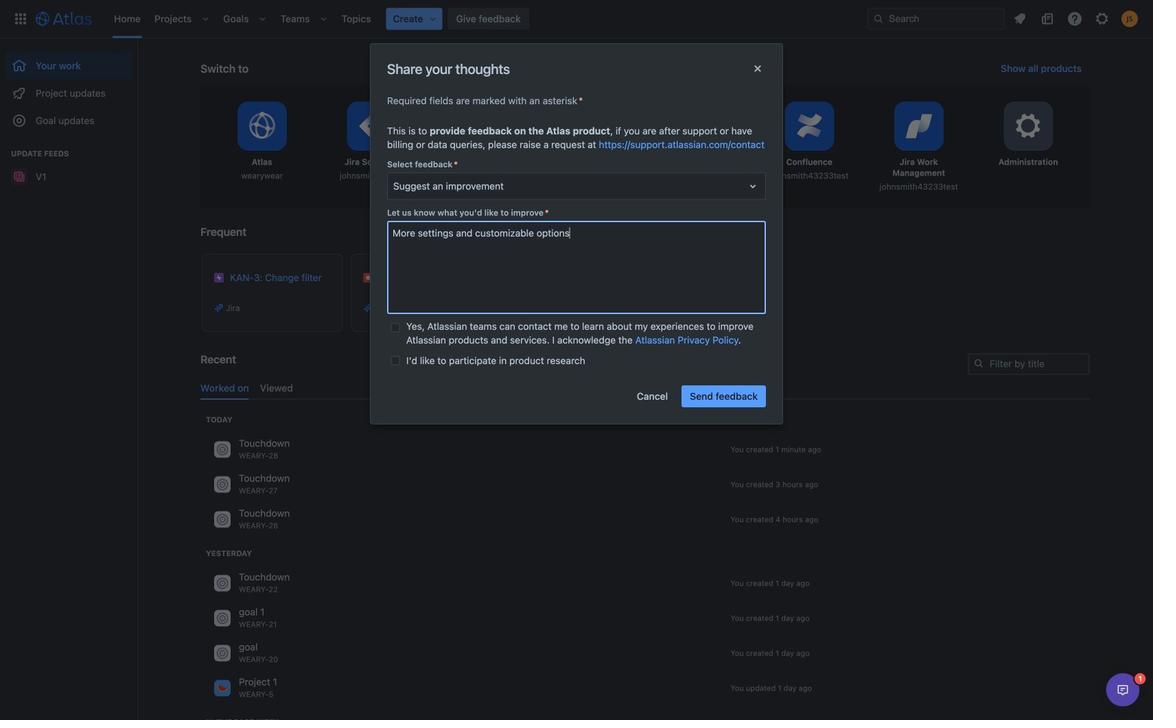 Task type: vqa. For each thing, say whether or not it's contained in the screenshot.
Settings image
yes



Task type: describe. For each thing, give the bounding box(es) containing it.
3 townsquare image from the top
[[214, 610, 231, 627]]

townsquare image for third townsquare image from the top of the page
[[214, 645, 231, 662]]

Filter by title field
[[969, 355, 1089, 374]]

close modal image
[[750, 60, 766, 77]]

open image
[[745, 178, 761, 195]]

townsquare image for third townsquare image from the bottom of the page
[[214, 512, 231, 528]]

1 group from the top
[[5, 38, 132, 139]]

2 townsquare image from the top
[[214, 575, 231, 592]]

top element
[[8, 0, 868, 38]]

2 group from the top
[[5, 135, 132, 195]]

3 heading from the top
[[206, 717, 279, 721]]

Search field
[[868, 8, 1005, 30]]



Task type: locate. For each thing, give the bounding box(es) containing it.
2 vertical spatial townsquare image
[[214, 645, 231, 662]]

2 townsquare image from the top
[[214, 477, 231, 493]]

0 vertical spatial heading
[[206, 415, 233, 425]]

townsquare image
[[214, 512, 231, 528], [214, 575, 231, 592], [214, 645, 231, 662]]

settings image
[[1012, 110, 1045, 143]]

search image
[[973, 358, 984, 369]]

None text field
[[387, 221, 766, 314]]

1 townsquare image from the top
[[214, 442, 231, 458]]

2 vertical spatial heading
[[206, 717, 279, 721]]

1 townsquare image from the top
[[214, 512, 231, 528]]

4 townsquare image from the top
[[214, 680, 231, 697]]

help image
[[1067, 11, 1083, 27]]

heading
[[206, 415, 233, 425], [206, 548, 252, 559], [206, 717, 279, 721]]

search image
[[873, 13, 884, 24]]

jira image
[[213, 303, 224, 314]]

3 townsquare image from the top
[[214, 645, 231, 662]]

1 heading from the top
[[206, 415, 233, 425]]

townsquare image
[[214, 442, 231, 458], [214, 477, 231, 493], [214, 610, 231, 627], [214, 680, 231, 697]]

2 heading from the top
[[206, 548, 252, 559]]

jira image
[[213, 303, 224, 314], [363, 303, 374, 314], [363, 303, 374, 314]]

banner
[[0, 0, 1153, 38]]

0 vertical spatial townsquare image
[[214, 512, 231, 528]]

group
[[5, 38, 132, 139], [5, 135, 132, 195]]

1 vertical spatial heading
[[206, 548, 252, 559]]

1 vertical spatial townsquare image
[[214, 575, 231, 592]]

None search field
[[868, 8, 1005, 30]]

tab list
[[195, 377, 1096, 400]]



